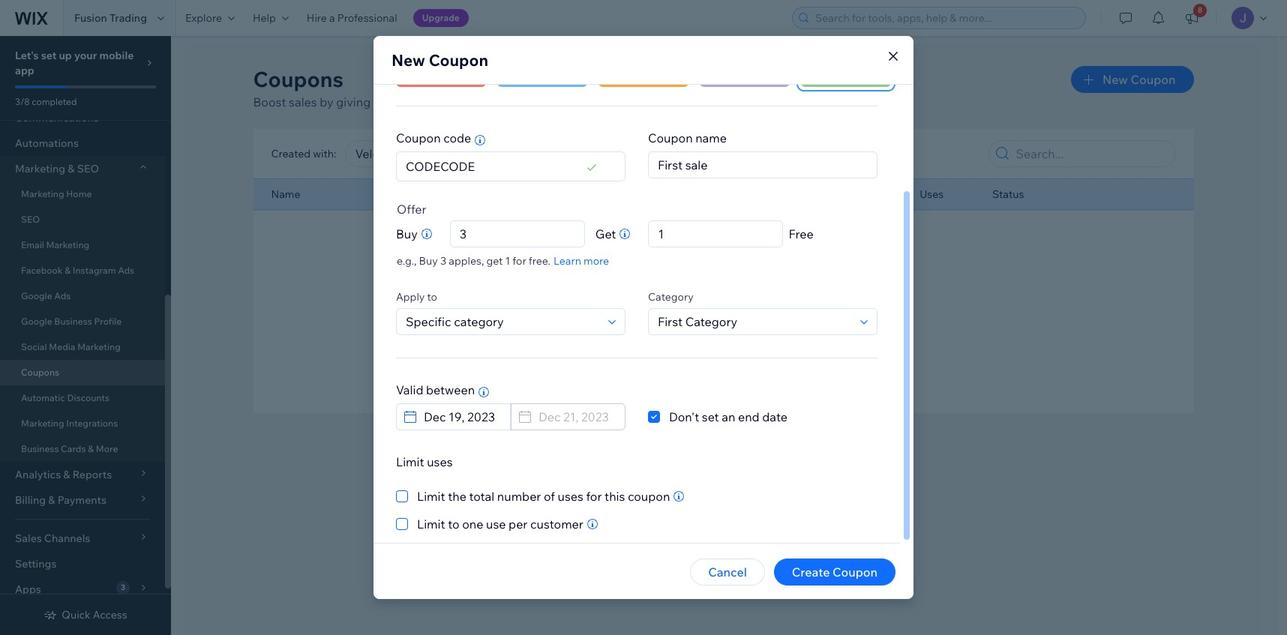 Task type: locate. For each thing, give the bounding box(es) containing it.
&
[[68, 162, 75, 176], [65, 265, 71, 276], [88, 443, 94, 455]]

coupon code
[[396, 131, 471, 146]]

per
[[509, 517, 528, 532]]

marketing integrations link
[[0, 411, 165, 437]]

0 vertical spatial buy
[[396, 227, 418, 242]]

1 horizontal spatial ads
[[118, 265, 134, 276]]

ads up google business profile
[[54, 290, 71, 302]]

1 horizontal spatial new coupon
[[1103, 72, 1176, 87]]

this
[[605, 489, 625, 504]]

learn right discounts.
[[596, 95, 628, 110]]

code
[[443, 131, 471, 146]]

1 vertical spatial &
[[65, 265, 71, 276]]

automatic discounts link
[[0, 386, 165, 411]]

1 vertical spatial ads
[[54, 290, 71, 302]]

0 horizontal spatial buy
[[396, 227, 418, 242]]

0 vertical spatial more
[[631, 95, 660, 110]]

facebook
[[21, 265, 63, 276]]

set
[[41, 49, 57, 62], [702, 410, 719, 425]]

for
[[513, 254, 526, 268], [586, 489, 602, 504]]

explore
[[185, 11, 222, 25]]

marketing for integrations
[[21, 418, 64, 429]]

new inside button
[[1103, 72, 1128, 87]]

coupons up the sales
[[253, 66, 344, 92]]

set left an
[[702, 410, 719, 425]]

don't set an end date
[[669, 410, 788, 425]]

create
[[792, 565, 830, 580]]

0 vertical spatial coupons
[[253, 66, 344, 92]]

0 vertical spatial new coupon
[[392, 50, 488, 70]]

for right 1
[[513, 254, 526, 268]]

ads
[[118, 265, 134, 276], [54, 290, 71, 302]]

boost
[[253, 95, 286, 110]]

one
[[462, 517, 483, 532]]

seo up the email
[[21, 214, 40, 225]]

0 horizontal spatial seo
[[21, 214, 40, 225]]

0 vertical spatial &
[[68, 162, 75, 176]]

marketing for &
[[15, 162, 65, 176]]

1 horizontal spatial learn
[[596, 95, 628, 110]]

social media marketing
[[21, 341, 121, 353]]

seo
[[77, 162, 99, 176], [21, 214, 40, 225]]

1 vertical spatial google
[[21, 316, 52, 327]]

coupons inside "sidebar" element
[[21, 367, 59, 378]]

buy left '3'
[[419, 254, 438, 268]]

1 google from the top
[[21, 290, 52, 302]]

to
[[427, 290, 437, 304], [448, 517, 460, 532]]

to left one
[[448, 517, 460, 532]]

limit the total number of uses for this coupon
[[417, 489, 670, 504]]

limit to one use per customer
[[417, 517, 584, 532]]

more inside coupons boost sales by giving customers special offers and discounts. learn more about coupons
[[631, 95, 660, 110]]

Choose one field
[[401, 309, 604, 335]]

0 horizontal spatial coupons
[[21, 367, 59, 378]]

1 horizontal spatial coupons
[[253, 66, 344, 92]]

0 vertical spatial to
[[427, 290, 437, 304]]

1 vertical spatial coupons
[[21, 367, 59, 378]]

quick
[[62, 608, 91, 622]]

None field
[[351, 141, 531, 167], [613, 141, 715, 167], [654, 221, 778, 247], [419, 404, 506, 430], [534, 404, 620, 430], [351, 141, 531, 167], [613, 141, 715, 167], [654, 221, 778, 247], [419, 404, 506, 430], [534, 404, 620, 430]]

coupons inside coupons boost sales by giving customers special offers and discounts. learn more about coupons
[[253, 66, 344, 92]]

coupon right create
[[833, 565, 878, 580]]

coupon name
[[648, 131, 727, 146]]

limit left "the" on the left bottom of the page
[[417, 489, 445, 504]]

for inside 'checkbox'
[[586, 489, 602, 504]]

the
[[448, 489, 467, 504]]

apply
[[396, 290, 425, 304]]

fusion trading
[[74, 11, 147, 25]]

for for free.
[[513, 254, 526, 268]]

marketing inside 'dropdown button'
[[15, 162, 65, 176]]

google up social
[[21, 316, 52, 327]]

2 vertical spatial limit
[[417, 517, 445, 532]]

1 vertical spatial business
[[21, 443, 59, 455]]

0 vertical spatial for
[[513, 254, 526, 268]]

uses up "the" on the left bottom of the page
[[427, 455, 453, 470]]

access
[[93, 608, 127, 622]]

1 horizontal spatial uses
[[558, 489, 584, 504]]

set inside let's set up your mobile app
[[41, 49, 57, 62]]

to right apply
[[427, 290, 437, 304]]

learn inside coupons boost sales by giving customers special offers and discounts. learn more about coupons
[[596, 95, 628, 110]]

google down facebook
[[21, 290, 52, 302]]

marketing home
[[21, 188, 92, 200]]

hire a professional
[[307, 11, 397, 25]]

quick access
[[62, 608, 127, 622]]

to inside 'option'
[[448, 517, 460, 532]]

learn right free.
[[554, 254, 581, 268]]

apples,
[[449, 254, 484, 268]]

automatic discounts
[[21, 392, 110, 404]]

marketing down automations
[[15, 162, 65, 176]]

1 horizontal spatial to
[[448, 517, 460, 532]]

new coupon inside 'new coupon' button
[[1103, 72, 1176, 87]]

set inside checkbox
[[702, 410, 719, 425]]

get
[[486, 254, 503, 268]]

more down get on the top of page
[[584, 254, 609, 268]]

& inside 'dropdown button'
[[68, 162, 75, 176]]

free.
[[529, 254, 551, 268]]

discount
[[465, 188, 509, 201]]

coupons
[[253, 66, 344, 92], [21, 367, 59, 378]]

business left cards
[[21, 443, 59, 455]]

limit down valid
[[396, 455, 424, 470]]

business up "social media marketing"
[[54, 316, 92, 327]]

coupon
[[429, 50, 488, 70], [1131, 72, 1176, 87], [396, 131, 441, 146], [648, 131, 693, 146], [833, 565, 878, 580]]

& left more
[[88, 443, 94, 455]]

help button
[[244, 0, 298, 36]]

google business profile link
[[0, 309, 165, 335]]

1 vertical spatial for
[[586, 489, 602, 504]]

0 vertical spatial set
[[41, 49, 57, 62]]

1 horizontal spatial for
[[586, 489, 602, 504]]

discounts
[[67, 392, 110, 404]]

0 vertical spatial seo
[[77, 162, 99, 176]]

1 vertical spatial new coupon
[[1103, 72, 1176, 87]]

ads right "instagram"
[[118, 265, 134, 276]]

0 vertical spatial uses
[[427, 455, 453, 470]]

email marketing link
[[0, 233, 165, 258]]

0 horizontal spatial for
[[513, 254, 526, 268]]

0 horizontal spatial to
[[427, 290, 437, 304]]

learn more link
[[554, 254, 609, 268]]

1 vertical spatial new
[[1103, 72, 1128, 87]]

set left up on the top
[[41, 49, 57, 62]]

1 horizontal spatial set
[[702, 410, 719, 425]]

google ads link
[[0, 284, 165, 309]]

seo down automations link
[[77, 162, 99, 176]]

giving
[[336, 95, 371, 110]]

limit inside 'checkbox'
[[417, 489, 445, 504]]

0 horizontal spatial more
[[584, 254, 609, 268]]

sales
[[289, 95, 317, 110]]

automations
[[15, 137, 79, 150]]

1 horizontal spatial seo
[[77, 162, 99, 176]]

hire a professional link
[[298, 0, 406, 36]]

professional
[[337, 11, 397, 25]]

fusion
[[74, 11, 107, 25]]

0 vertical spatial google
[[21, 290, 52, 302]]

business
[[54, 316, 92, 327], [21, 443, 59, 455]]

for left this
[[586, 489, 602, 504]]

Search for tools, apps, help & more... field
[[811, 8, 1081, 29]]

1 vertical spatial limit
[[417, 489, 445, 504]]

cards
[[61, 443, 86, 455]]

coupons up automatic
[[21, 367, 59, 378]]

2 google from the top
[[21, 316, 52, 327]]

0 vertical spatial ads
[[118, 265, 134, 276]]

limit left one
[[417, 517, 445, 532]]

marketing down automatic
[[21, 418, 64, 429]]

for for this
[[586, 489, 602, 504]]

buy
[[396, 227, 418, 242], [419, 254, 438, 268]]

settings
[[15, 557, 57, 571]]

e.g., SUMMERSALE20 field
[[401, 152, 583, 181]]

limit
[[396, 455, 424, 470], [417, 489, 445, 504], [417, 517, 445, 532]]

to for limit
[[448, 517, 460, 532]]

coupon inside button
[[1131, 72, 1176, 87]]

limit for limit to one use per customer
[[417, 517, 445, 532]]

upgrade
[[422, 12, 460, 23]]

3/8
[[15, 96, 30, 107]]

1 vertical spatial to
[[448, 517, 460, 532]]

1 horizontal spatial new
[[1103, 72, 1128, 87]]

marketing down the marketing & seo
[[21, 188, 64, 200]]

offer
[[397, 202, 426, 217]]

more left about at the top right of the page
[[631, 95, 660, 110]]

coupon down learn more about coupons link
[[648, 131, 693, 146]]

limit for limit the total number of uses for this coupon
[[417, 489, 445, 504]]

0 horizontal spatial new
[[392, 50, 425, 70]]

& right facebook
[[65, 265, 71, 276]]

uses right of
[[558, 489, 584, 504]]

limit for limit uses
[[396, 455, 424, 470]]

google for google ads
[[21, 290, 52, 302]]

& up home
[[68, 162, 75, 176]]

up
[[59, 49, 72, 62]]

help
[[253, 11, 276, 25]]

seo inside 'dropdown button'
[[77, 162, 99, 176]]

0 vertical spatial learn
[[596, 95, 628, 110]]

sidebar element
[[0, 0, 171, 635]]

coupon down 8 button
[[1131, 72, 1176, 87]]

Search categories by name field
[[653, 309, 856, 335]]

buy down offer
[[396, 227, 418, 242]]

marketing down profile
[[77, 341, 121, 353]]

email marketing
[[21, 239, 89, 251]]

1 vertical spatial buy
[[419, 254, 438, 268]]

3/8 completed
[[15, 96, 77, 107]]

1 vertical spatial set
[[702, 410, 719, 425]]

email
[[21, 239, 44, 251]]

settings link
[[0, 551, 165, 577]]

and
[[512, 95, 534, 110]]

new coupon
[[392, 50, 488, 70], [1103, 72, 1176, 87]]

0 horizontal spatial learn
[[554, 254, 581, 268]]

limit inside 'option'
[[417, 517, 445, 532]]

instagram
[[73, 265, 116, 276]]

1 horizontal spatial buy
[[419, 254, 438, 268]]

0 horizontal spatial set
[[41, 49, 57, 62]]

google business profile
[[21, 316, 122, 327]]

coupon inside button
[[833, 565, 878, 580]]

1 vertical spatial uses
[[558, 489, 584, 504]]

coupons for coupons boost sales by giving customers special offers and discounts. learn more about coupons
[[253, 66, 344, 92]]

1 horizontal spatial more
[[631, 95, 660, 110]]

use
[[486, 517, 506, 532]]

0 vertical spatial new
[[392, 50, 425, 70]]

marketing & seo button
[[0, 156, 165, 182]]

0 vertical spatial limit
[[396, 455, 424, 470]]

marketing up facebook & instagram ads
[[46, 239, 89, 251]]

0 horizontal spatial ads
[[54, 290, 71, 302]]



Task type: vqa. For each thing, say whether or not it's contained in the screenshot.
Paragraph button
no



Task type: describe. For each thing, give the bounding box(es) containing it.
set for let's
[[41, 49, 57, 62]]

& for facebook
[[65, 265, 71, 276]]

valid between
[[396, 383, 475, 398]]

upgrade button
[[413, 9, 469, 27]]

e.g.,
[[397, 254, 417, 268]]

let's
[[15, 49, 39, 62]]

coupons boost sales by giving customers special offers and discounts. learn more about coupons
[[253, 66, 746, 110]]

between
[[426, 383, 475, 398]]

apply to
[[396, 290, 437, 304]]

total
[[469, 489, 495, 504]]

your
[[74, 49, 97, 62]]

customer
[[530, 517, 584, 532]]

google for google business profile
[[21, 316, 52, 327]]

1
[[505, 254, 510, 268]]

name
[[271, 188, 300, 201]]

trading
[[109, 11, 147, 25]]

google ads
[[21, 290, 71, 302]]

a
[[329, 11, 335, 25]]

marketing integrations
[[21, 418, 118, 429]]

1 vertical spatial seo
[[21, 214, 40, 225]]

Buy field
[[455, 221, 580, 247]]

coupons
[[698, 95, 746, 110]]

business cards & more
[[21, 443, 118, 455]]

created with:
[[271, 147, 336, 161]]

automations link
[[0, 131, 165, 156]]

0 vertical spatial business
[[54, 316, 92, 327]]

name
[[696, 131, 727, 146]]

8 button
[[1176, 0, 1209, 36]]

coupons link
[[0, 360, 165, 386]]

business cards & more link
[[0, 437, 165, 462]]

learn more about coupons link
[[596, 95, 746, 110]]

automatic
[[21, 392, 65, 404]]

8
[[1198, 5, 1203, 15]]

& for marketing
[[68, 162, 75, 176]]

get
[[596, 227, 616, 242]]

Limit the total number of uses for this coupon checkbox
[[396, 488, 670, 506]]

1 vertical spatial more
[[584, 254, 609, 268]]

date
[[762, 410, 788, 425]]

Search... field
[[1012, 141, 1171, 167]]

uses
[[920, 188, 944, 201]]

about
[[663, 95, 695, 110]]

3
[[440, 254, 446, 268]]

to for apply
[[427, 290, 437, 304]]

limit uses
[[396, 455, 453, 470]]

by
[[320, 95, 334, 110]]

coupon up the special
[[429, 50, 488, 70]]

create coupon button
[[774, 559, 896, 586]]

1 vertical spatial learn
[[554, 254, 581, 268]]

customers
[[373, 95, 433, 110]]

coupon left code
[[396, 131, 441, 146]]

with:
[[313, 147, 336, 161]]

marketing home link
[[0, 182, 165, 207]]

cancel button
[[690, 559, 765, 586]]

set for don't
[[702, 410, 719, 425]]

more
[[96, 443, 118, 455]]

valid
[[396, 383, 423, 398]]

status:
[[564, 147, 599, 161]]

2 vertical spatial &
[[88, 443, 94, 455]]

Limit to one use per customer checkbox
[[396, 515, 584, 533]]

completed
[[32, 96, 77, 107]]

special
[[435, 95, 475, 110]]

an
[[722, 410, 735, 425]]

create coupon
[[792, 565, 878, 580]]

social
[[21, 341, 47, 353]]

coupon
[[628, 489, 670, 504]]

uses inside limit the total number of uses for this coupon 'checkbox'
[[558, 489, 584, 504]]

of
[[544, 489, 555, 504]]

hire
[[307, 11, 327, 25]]

home
[[66, 188, 92, 200]]

media
[[49, 341, 75, 353]]

end
[[738, 410, 760, 425]]

Don't set an end date checkbox
[[648, 408, 788, 426]]

e.g., buy 3 apples, get 1 for free. learn more
[[397, 254, 609, 268]]

facebook & instagram ads
[[21, 265, 134, 276]]

integrations
[[66, 418, 118, 429]]

coupons for coupons
[[21, 367, 59, 378]]

don't
[[669, 410, 699, 425]]

profile
[[94, 316, 122, 327]]

quick access button
[[44, 608, 127, 622]]

e.g., Summer sale field
[[653, 152, 872, 178]]

cancel
[[708, 565, 747, 580]]

new coupon button
[[1071, 66, 1194, 93]]

marketing for home
[[21, 188, 64, 200]]

mobile
[[99, 49, 134, 62]]

number
[[497, 489, 541, 504]]

let's set up your mobile app
[[15, 49, 134, 77]]

0 horizontal spatial uses
[[427, 455, 453, 470]]

0 horizontal spatial new coupon
[[392, 50, 488, 70]]

created
[[271, 147, 311, 161]]



